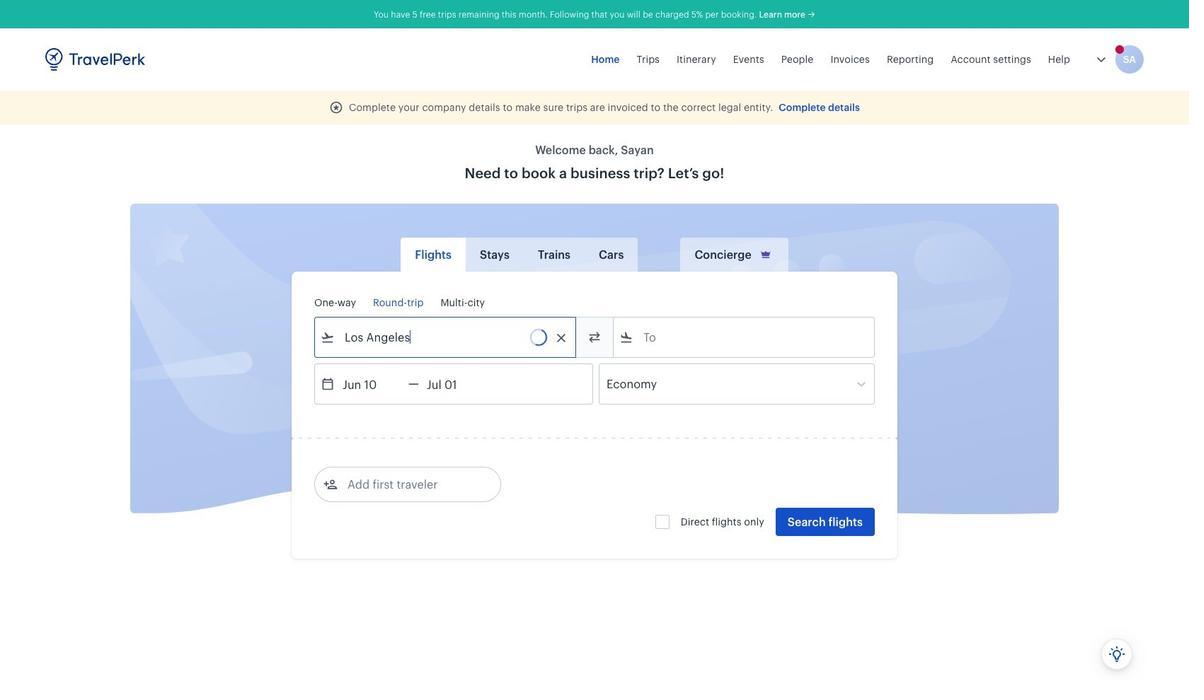 Task type: locate. For each thing, give the bounding box(es) containing it.
Add first traveler search field
[[338, 474, 485, 496]]

Depart text field
[[335, 365, 409, 404]]



Task type: describe. For each thing, give the bounding box(es) containing it.
To search field
[[634, 326, 856, 349]]

Return text field
[[419, 365, 493, 404]]

From search field
[[335, 326, 557, 349]]



